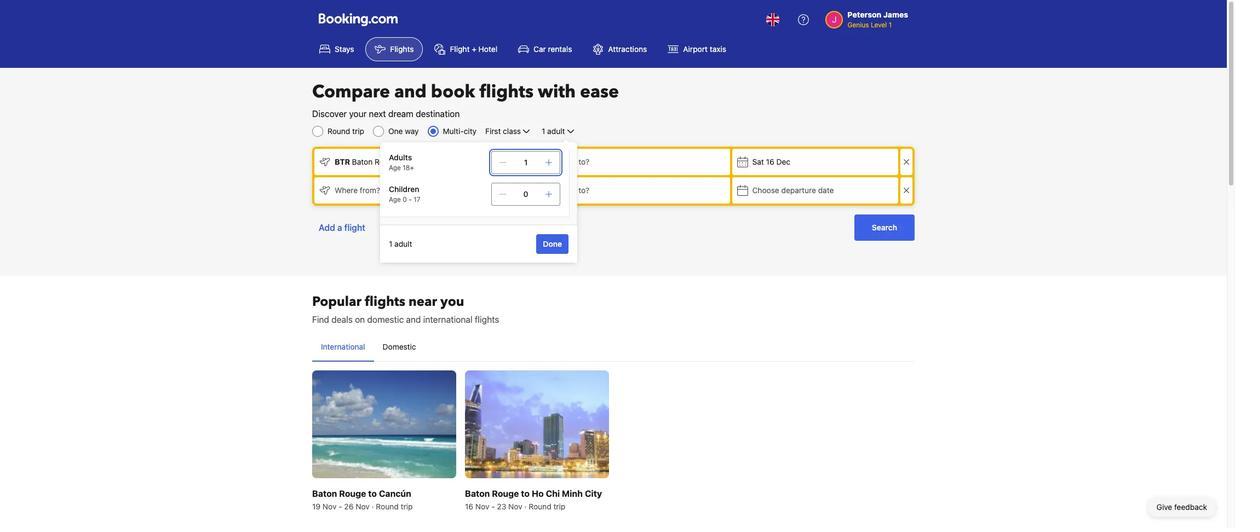 Task type: locate. For each thing, give the bounding box(es) containing it.
1 vertical spatial where to?
[[554, 186, 590, 195]]

1 adult down with
[[542, 127, 565, 136]]

1 vertical spatial and
[[406, 315, 421, 325]]

with
[[538, 80, 576, 104]]

give feedback
[[1157, 503, 1208, 512]]

tab list
[[312, 333, 915, 363]]

4 nov from the left
[[509, 503, 523, 512]]

round inside baton rouge to ho chi minh city 16 nov - 23 nov · round trip
[[529, 503, 552, 512]]

2 vertical spatial flights
[[475, 315, 500, 325]]

baton rouge to cancún image
[[312, 371, 457, 479]]

1 vertical spatial to?
[[579, 186, 590, 195]]

to
[[368, 490, 377, 499], [521, 490, 530, 499]]

departure
[[782, 186, 817, 195]]

sat 16 dec
[[753, 157, 791, 167]]

1 vertical spatial age
[[389, 196, 401, 204]]

1 horizontal spatial to
[[521, 490, 530, 499]]

adult down with
[[548, 127, 565, 136]]

rouge up 26 at the bottom of the page
[[339, 490, 366, 499]]

to? inside popup button
[[579, 186, 590, 195]]

peterson james genius level 1
[[848, 10, 909, 29]]

0 vertical spatial to?
[[579, 157, 590, 167]]

baton rouge to ho chi minh city image
[[465, 371, 609, 479]]

baton for baton rouge to ho chi minh city
[[465, 490, 490, 499]]

international
[[423, 315, 473, 325]]

car
[[534, 44, 546, 54]]

to left ho
[[521, 490, 530, 499]]

age down children
[[389, 196, 401, 204]]

children
[[389, 185, 420, 194]]

btr button
[[315, 149, 511, 175]]

and
[[395, 80, 427, 104], [406, 315, 421, 325]]

car rentals link
[[509, 37, 582, 61]]

trip down cancún
[[401, 503, 413, 512]]

18+
[[403, 164, 414, 172]]

2 rouge from the left
[[492, 490, 519, 499]]

0 horizontal spatial 1 adult
[[389, 239, 412, 249]]

choose departure date
[[753, 186, 834, 195]]

to? for sat
[[579, 157, 590, 167]]

1 vertical spatial 16
[[465, 503, 474, 512]]

age inside children age 0 - 17
[[389, 196, 401, 204]]

find
[[312, 315, 329, 325]]

1 horizontal spatial rouge
[[492, 490, 519, 499]]

done
[[543, 239, 562, 249]]

to inside baton rouge to cancún 19 nov - 26 nov · round trip
[[368, 490, 377, 499]]

0 horizontal spatial -
[[339, 503, 342, 512]]

16 inside dropdown button
[[767, 157, 775, 167]]

1 baton from the left
[[312, 490, 337, 499]]

1 horizontal spatial adult
[[548, 127, 565, 136]]

2 horizontal spatial -
[[492, 503, 495, 512]]

0 horizontal spatial rouge
[[339, 490, 366, 499]]

1 to from the left
[[368, 490, 377, 499]]

airport taxis link
[[659, 37, 736, 61]]

1 vertical spatial adult
[[395, 239, 412, 249]]

16 inside baton rouge to ho chi minh city 16 nov - 23 nov · round trip
[[465, 503, 474, 512]]

to left cancún
[[368, 490, 377, 499]]

where from?
[[335, 186, 380, 195]]

16 right sat
[[767, 157, 775, 167]]

city
[[464, 127, 477, 136]]

2 to? from the top
[[579, 186, 590, 195]]

0 vertical spatial and
[[395, 80, 427, 104]]

2 age from the top
[[389, 196, 401, 204]]

1 horizontal spatial -
[[409, 196, 412, 204]]

from?
[[360, 186, 380, 195]]

1 where to? from the top
[[554, 157, 590, 167]]

rouge inside baton rouge to ho chi minh city 16 nov - 23 nov · round trip
[[492, 490, 519, 499]]

1 rouge from the left
[[339, 490, 366, 499]]

where for where from?
[[554, 186, 577, 195]]

· right 23
[[525, 503, 527, 512]]

your
[[349, 109, 367, 119]]

where to? inside popup button
[[554, 186, 590, 195]]

flights right international
[[475, 315, 500, 325]]

where to? button
[[533, 149, 730, 175]]

round down discover
[[328, 127, 350, 136]]

round down ho
[[529, 503, 552, 512]]

round inside baton rouge to cancún 19 nov - 26 nov · round trip
[[376, 503, 399, 512]]

2 to from the left
[[521, 490, 530, 499]]

next
[[369, 109, 386, 119]]

2 horizontal spatial trip
[[554, 503, 566, 512]]

deals
[[332, 315, 353, 325]]

·
[[372, 503, 374, 512], [525, 503, 527, 512]]

search
[[872, 223, 898, 232]]

flight + hotel link
[[426, 37, 507, 61]]

0 horizontal spatial 0
[[403, 196, 407, 204]]

19
[[312, 503, 321, 512]]

class
[[503, 127, 521, 136]]

where
[[554, 157, 577, 167], [335, 186, 358, 195], [554, 186, 577, 195]]

nov right 26 at the bottom of the page
[[356, 503, 370, 512]]

baton inside baton rouge to ho chi minh city 16 nov - 23 nov · round trip
[[465, 490, 490, 499]]

trip down the chi
[[554, 503, 566, 512]]

flights up the domestic
[[365, 293, 406, 311]]

· right 26 at the bottom of the page
[[372, 503, 374, 512]]

round down cancún
[[376, 503, 399, 512]]

16
[[767, 157, 775, 167], [465, 503, 474, 512]]

0 vertical spatial 16
[[767, 157, 775, 167]]

- left 26 at the bottom of the page
[[339, 503, 342, 512]]

2 horizontal spatial round
[[529, 503, 552, 512]]

- inside baton rouge to cancún 19 nov - 26 nov · round trip
[[339, 503, 342, 512]]

adult down children age 0 - 17
[[395, 239, 412, 249]]

flight
[[345, 223, 366, 233]]

0 horizontal spatial 16
[[465, 503, 474, 512]]

age inside adults age 18+
[[389, 164, 401, 172]]

age
[[389, 164, 401, 172], [389, 196, 401, 204]]

0 vertical spatial age
[[389, 164, 401, 172]]

1 nov from the left
[[323, 503, 337, 512]]

0 horizontal spatial to
[[368, 490, 377, 499]]

1 adult down children age 0 - 17
[[389, 239, 412, 249]]

one way
[[389, 127, 419, 136]]

0 vertical spatial adult
[[548, 127, 565, 136]]

where from? button
[[315, 178, 511, 204]]

rentals
[[548, 44, 572, 54]]

1 adult inside popup button
[[542, 127, 565, 136]]

age for adults
[[389, 164, 401, 172]]

1 horizontal spatial 1 adult
[[542, 127, 565, 136]]

1 inside popup button
[[542, 127, 546, 136]]

rouge up 23
[[492, 490, 519, 499]]

and inside compare and book flights with ease discover your next dream destination
[[395, 80, 427, 104]]

trip down your
[[352, 127, 364, 136]]

1 horizontal spatial round
[[376, 503, 399, 512]]

hotel
[[479, 44, 498, 54]]

rouge inside baton rouge to cancún 19 nov - 26 nov · round trip
[[339, 490, 366, 499]]

adult
[[548, 127, 565, 136], [395, 239, 412, 249]]

nov right 23
[[509, 503, 523, 512]]

age down the 'adults'
[[389, 164, 401, 172]]

you
[[441, 293, 465, 311]]

and down near
[[406, 315, 421, 325]]

round
[[328, 127, 350, 136], [376, 503, 399, 512], [529, 503, 552, 512]]

flights up "first class"
[[480, 80, 534, 104]]

1 adult
[[542, 127, 565, 136], [389, 239, 412, 249]]

baton
[[312, 490, 337, 499], [465, 490, 490, 499]]

2 · from the left
[[525, 503, 527, 512]]

ho
[[532, 490, 544, 499]]

0 horizontal spatial baton
[[312, 490, 337, 499]]

sat 16 dec button
[[733, 149, 899, 175]]

nov left 23
[[476, 503, 490, 512]]

0 vertical spatial where to?
[[554, 157, 590, 167]]

flights
[[480, 80, 534, 104], [365, 293, 406, 311], [475, 315, 500, 325]]

airport taxis
[[684, 44, 727, 54]]

1 · from the left
[[372, 503, 374, 512]]

0 horizontal spatial round
[[328, 127, 350, 136]]

0 vertical spatial 1 adult
[[542, 127, 565, 136]]

1 horizontal spatial trip
[[401, 503, 413, 512]]

where inside dropdown button
[[554, 157, 577, 167]]

nov right 19
[[323, 503, 337, 512]]

16 left 23
[[465, 503, 474, 512]]

to?
[[579, 157, 590, 167], [579, 186, 590, 195]]

0 horizontal spatial ·
[[372, 503, 374, 512]]

1 to? from the top
[[579, 157, 590, 167]]

adults
[[389, 153, 412, 162]]

attractions
[[609, 44, 647, 54]]

1 horizontal spatial ·
[[525, 503, 527, 512]]

and up dream
[[395, 80, 427, 104]]

where to?
[[554, 157, 590, 167], [554, 186, 590, 195]]

1 inside peterson james genius level 1
[[889, 21, 892, 29]]

1 horizontal spatial baton
[[465, 490, 490, 499]]

rouge for ho
[[492, 490, 519, 499]]

- left 23
[[492, 503, 495, 512]]

tab list containing international
[[312, 333, 915, 363]]

flights inside compare and book flights with ease discover your next dream destination
[[480, 80, 534, 104]]

0 vertical spatial flights
[[480, 80, 534, 104]]

where to? inside dropdown button
[[554, 157, 590, 167]]

- left 17
[[409, 196, 412, 204]]

2 baton from the left
[[465, 490, 490, 499]]

to? inside dropdown button
[[579, 157, 590, 167]]

level
[[871, 21, 887, 29]]

1 horizontal spatial 16
[[767, 157, 775, 167]]

+
[[472, 44, 477, 54]]

domestic
[[367, 315, 404, 325]]

rouge
[[339, 490, 366, 499], [492, 490, 519, 499]]

0 horizontal spatial adult
[[395, 239, 412, 249]]

baton inside baton rouge to cancún 19 nov - 26 nov · round trip
[[312, 490, 337, 499]]

to inside baton rouge to ho chi minh city 16 nov - 23 nov · round trip
[[521, 490, 530, 499]]

1 age from the top
[[389, 164, 401, 172]]

trip
[[352, 127, 364, 136], [401, 503, 413, 512], [554, 503, 566, 512]]

2 where to? from the top
[[554, 186, 590, 195]]

nov
[[323, 503, 337, 512], [356, 503, 370, 512], [476, 503, 490, 512], [509, 503, 523, 512]]

-
[[409, 196, 412, 204], [339, 503, 342, 512], [492, 503, 495, 512]]

booking.com logo image
[[319, 13, 398, 26], [319, 13, 398, 26]]



Task type: vqa. For each thing, say whether or not it's contained in the screenshot.
BATON ROUGE TO HO CHI MINH CITY Image
yes



Task type: describe. For each thing, give the bounding box(es) containing it.
1 vertical spatial flights
[[365, 293, 406, 311]]

choose
[[753, 186, 780, 195]]

rouge for cancún
[[339, 490, 366, 499]]

compare
[[312, 80, 390, 104]]

stays link
[[310, 37, 364, 61]]

chi
[[546, 490, 560, 499]]

where to? for sat 16 dec
[[554, 157, 590, 167]]

btr
[[335, 157, 350, 167]]

a
[[338, 223, 342, 233]]

flight
[[450, 44, 470, 54]]

flight + hotel
[[450, 44, 498, 54]]

flights
[[390, 44, 414, 54]]

attractions link
[[584, 37, 657, 61]]

where to? button
[[533, 178, 730, 204]]

trip inside baton rouge to cancún 19 nov - 26 nov · round trip
[[401, 503, 413, 512]]

· inside baton rouge to ho chi minh city 16 nov - 23 nov · round trip
[[525, 503, 527, 512]]

- inside baton rouge to ho chi minh city 16 nov - 23 nov · round trip
[[492, 503, 495, 512]]

to? for choose
[[579, 186, 590, 195]]

trip inside baton rouge to ho chi minh city 16 nov - 23 nov · round trip
[[554, 503, 566, 512]]

0 inside children age 0 - 17
[[403, 196, 407, 204]]

international
[[321, 343, 365, 352]]

dream
[[388, 109, 414, 119]]

adult inside popup button
[[548, 127, 565, 136]]

0 horizontal spatial trip
[[352, 127, 364, 136]]

give feedback button
[[1149, 498, 1217, 518]]

give
[[1157, 503, 1173, 512]]

1 adult button
[[541, 125, 577, 138]]

round trip
[[328, 127, 364, 136]]

feedback
[[1175, 503, 1208, 512]]

3 nov from the left
[[476, 503, 490, 512]]

popular
[[312, 293, 362, 311]]

first class
[[486, 127, 521, 136]]

children age 0 - 17
[[389, 185, 421, 204]]

cancún
[[379, 490, 412, 499]]

first
[[486, 127, 501, 136]]

and inside popular flights near you find deals on domestic and international flights
[[406, 315, 421, 325]]

baton rouge to ho chi minh city 16 nov - 23 nov · round trip
[[465, 490, 602, 512]]

add a flight
[[319, 223, 366, 233]]

23
[[497, 503, 507, 512]]

2 nov from the left
[[356, 503, 370, 512]]

1 vertical spatial 1 adult
[[389, 239, 412, 249]]

add a flight button
[[312, 215, 372, 241]]

city
[[585, 490, 602, 499]]

choose departure date button
[[733, 178, 899, 204]]

domestic
[[383, 343, 416, 352]]

compare and book flights with ease discover your next dream destination
[[312, 80, 619, 119]]

baton rouge to cancún 19 nov - 26 nov · round trip
[[312, 490, 413, 512]]

adults age 18+
[[389, 153, 414, 172]]

one
[[389, 127, 403, 136]]

flights link
[[366, 37, 423, 61]]

multi-
[[443, 127, 464, 136]]

· inside baton rouge to cancún 19 nov - 26 nov · round trip
[[372, 503, 374, 512]]

to for cancún
[[368, 490, 377, 499]]

sat
[[753, 157, 764, 167]]

near
[[409, 293, 437, 311]]

to for ho
[[521, 490, 530, 499]]

taxis
[[710, 44, 727, 54]]

minh
[[562, 490, 583, 499]]

peterson
[[848, 10, 882, 19]]

discover
[[312, 109, 347, 119]]

26
[[344, 503, 354, 512]]

date
[[819, 186, 834, 195]]

car rentals
[[534, 44, 572, 54]]

way
[[405, 127, 419, 136]]

airport
[[684, 44, 708, 54]]

age for children
[[389, 196, 401, 204]]

done button
[[537, 235, 569, 254]]

stays
[[335, 44, 354, 54]]

domestic button
[[374, 333, 425, 362]]

baton for baton rouge to cancún
[[312, 490, 337, 499]]

add
[[319, 223, 335, 233]]

1 horizontal spatial 0
[[524, 190, 529, 199]]

17
[[414, 196, 421, 204]]

- inside children age 0 - 17
[[409, 196, 412, 204]]

destination
[[416, 109, 460, 119]]

popular flights near you find deals on domestic and international flights
[[312, 293, 500, 325]]

multi-city
[[443, 127, 477, 136]]

on
[[355, 315, 365, 325]]

where for btr
[[554, 157, 577, 167]]

where to? for choose departure date
[[554, 186, 590, 195]]

search button
[[855, 215, 915, 241]]

james
[[884, 10, 909, 19]]

book
[[431, 80, 475, 104]]

international button
[[312, 333, 374, 362]]

ease
[[580, 80, 619, 104]]

genius
[[848, 21, 869, 29]]



